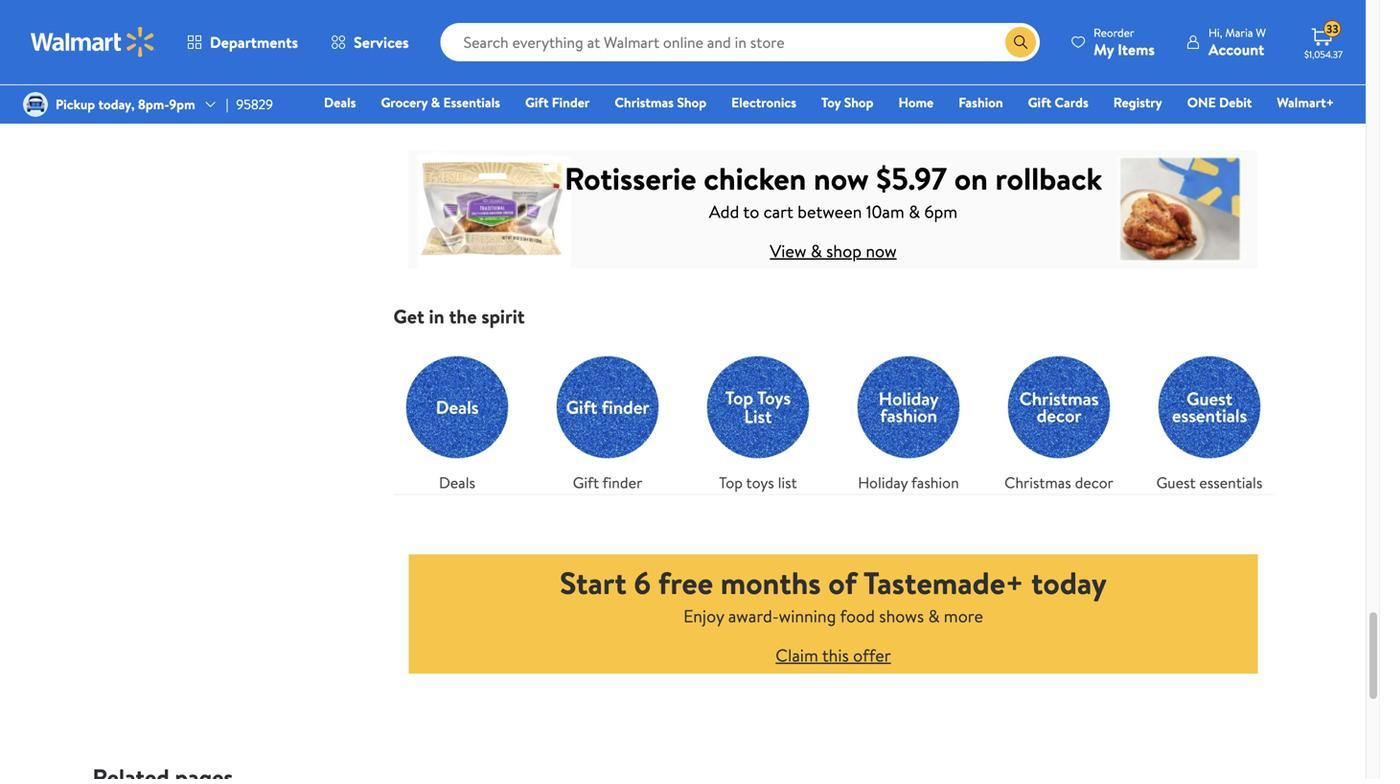 Task type: vqa. For each thing, say whether or not it's contained in the screenshot.
Alcohol
yes



Task type: describe. For each thing, give the bounding box(es) containing it.
decor
[[1075, 472, 1114, 493]]

get
[[394, 303, 424, 330]]

today
[[1031, 562, 1107, 604]]

electronics link
[[723, 92, 805, 113]]

account
[[1209, 39, 1265, 60]]

christmas shop
[[615, 93, 707, 112]]

start 6 free months of tastemade+ today image
[[409, 541, 1258, 687]]

alcohol link
[[544, 0, 671, 114]]

pickup
[[56, 95, 95, 114]]

start 6 free months of tastemade+ today enjoy award-winning food shows & more
[[560, 562, 1107, 628]]

baking
[[736, 92, 780, 113]]

guest
[[1157, 472, 1196, 493]]

essentials
[[443, 93, 500, 112]]

rotisserie
[[565, 157, 696, 200]]

baking link
[[694, 0, 822, 114]]

hi, maria w account
[[1209, 24, 1266, 60]]

& inside rotisserie chicken now $5.97 on rollback add to cart between 10am & 6pm
[[909, 200, 920, 224]]

start
[[560, 562, 627, 604]]

$5.97
[[876, 157, 947, 200]]

maria
[[1226, 24, 1253, 41]]

| 95829
[[226, 95, 273, 114]]

go
[[1074, 92, 1094, 113]]

deals link for gift finder link
[[394, 344, 521, 494]]

hi,
[[1209, 24, 1223, 41]]

in
[[429, 303, 444, 330]]

christmas for christmas decor
[[1005, 472, 1071, 493]]

claim
[[776, 644, 818, 668]]

gift cards
[[1028, 93, 1089, 112]]

list
[[778, 472, 797, 493]]

our brands
[[872, 92, 946, 113]]

award-
[[728, 604, 779, 628]]

Search search field
[[441, 23, 1040, 61]]

my
[[1094, 39, 1114, 60]]

more
[[944, 604, 983, 628]]

spirit
[[482, 303, 525, 330]]

toy shop
[[822, 93, 874, 112]]

pickup today, 8pm-9pm
[[56, 95, 195, 114]]

alcohol
[[582, 92, 633, 113]]

view & shop now link
[[770, 239, 897, 263]]

add
[[709, 200, 739, 224]]

home link
[[890, 92, 942, 113]]

shop for christmas shop
[[677, 93, 707, 112]]

debit
[[1219, 93, 1252, 112]]

cards
[[1055, 93, 1089, 112]]

toys
[[746, 472, 774, 493]]

christmas for christmas shop
[[615, 93, 674, 112]]

foods
[[1235, 92, 1272, 113]]

grab
[[1024, 92, 1057, 113]]

list containing deals
[[382, 329, 1285, 494]]

shop
[[826, 239, 862, 263]]

brands
[[901, 92, 946, 113]]

the
[[449, 303, 477, 330]]

rollback
[[996, 157, 1102, 200]]

gift for gift cards
[[1028, 93, 1052, 112]]

deals link for grocery & essentials link
[[315, 92, 365, 113]]

to
[[743, 200, 759, 224]]

departments
[[210, 32, 298, 53]]

toy shop link
[[813, 92, 882, 113]]

top toys list link
[[694, 344, 822, 494]]

one debit
[[1187, 93, 1252, 112]]

reorder
[[1094, 24, 1135, 41]]

one
[[1187, 93, 1216, 112]]

registry
[[1114, 93, 1163, 112]]

between
[[798, 200, 862, 224]]

toy
[[822, 93, 841, 112]]

8pm-
[[138, 95, 169, 114]]

food
[[840, 604, 875, 628]]

grocery
[[381, 93, 428, 112]]

cart
[[764, 200, 794, 224]]

& for essentials
[[431, 93, 440, 112]]

w
[[1256, 24, 1266, 41]]

grab & go link
[[995, 0, 1123, 114]]

top
[[719, 472, 743, 493]]

rotisserie chicken now $5.97 on rollback add to cart between 10am & 6pm
[[565, 157, 1102, 224]]



Task type: locate. For each thing, give the bounding box(es) containing it.
guest essentials link
[[1146, 344, 1273, 494]]

1 vertical spatial list
[[382, 329, 1285, 494]]

gift
[[525, 93, 549, 112], [1028, 93, 1052, 112], [573, 472, 599, 493]]

holiday fashion
[[858, 472, 959, 493]]

10am
[[866, 200, 905, 224]]

0 vertical spatial now
[[814, 157, 869, 200]]

walmart+
[[1277, 93, 1334, 112]]

 image
[[23, 92, 48, 117]]

walmart+ link
[[1269, 92, 1343, 113]]

0 vertical spatial christmas
[[615, 93, 674, 112]]

grocery & essentials link
[[372, 92, 509, 113]]

shop
[[677, 93, 707, 112], [844, 93, 874, 112]]

on
[[955, 157, 988, 200]]

electronics
[[732, 93, 797, 112]]

shop inside "link"
[[677, 93, 707, 112]]

christmas decor link
[[995, 344, 1123, 494]]

holiday fashion link
[[845, 344, 972, 494]]

shop for toy shop
[[844, 93, 874, 112]]

1 horizontal spatial christmas
[[1005, 472, 1071, 493]]

gift for gift finder
[[525, 93, 549, 112]]

international
[[1147, 92, 1232, 113]]

list containing candy
[[382, 0, 1285, 114]]

gift left finder
[[525, 93, 549, 112]]

Walmart Site-Wide search field
[[441, 23, 1040, 61]]

gift for gift finder
[[573, 472, 599, 493]]

services
[[354, 32, 409, 53]]

6
[[634, 562, 651, 604]]

enjoy
[[684, 604, 724, 628]]

view
[[770, 239, 807, 263]]

guest essentials
[[1157, 472, 1263, 493]]

deals
[[324, 93, 356, 112], [439, 472, 475, 493]]

this
[[822, 644, 849, 668]]

walmart image
[[31, 27, 155, 58]]

&
[[1060, 92, 1071, 113], [431, 93, 440, 112], [909, 200, 920, 224], [811, 239, 822, 263], [928, 604, 940, 628]]

departments button
[[171, 19, 315, 65]]

1 shop from the left
[[677, 93, 707, 112]]

grab & go
[[1024, 92, 1094, 113]]

candy
[[436, 92, 478, 113]]

view & shop now
[[770, 239, 897, 263]]

1 horizontal spatial gift
[[573, 472, 599, 493]]

gift left finder on the bottom left of page
[[573, 472, 599, 493]]

one debit link
[[1179, 92, 1261, 113]]

registry link
[[1105, 92, 1171, 113]]

christmas decor
[[1005, 472, 1114, 493]]

services button
[[315, 19, 425, 65]]

0 vertical spatial list
[[382, 0, 1285, 114]]

international foods link
[[1146, 0, 1273, 114]]

gift left cards
[[1028, 93, 1052, 112]]

0 horizontal spatial christmas
[[615, 93, 674, 112]]

international foods
[[1147, 92, 1272, 113]]

1 horizontal spatial deals
[[439, 472, 475, 493]]

essentials
[[1200, 472, 1263, 493]]

gift finder
[[525, 93, 590, 112]]

deals link inside list
[[394, 344, 521, 494]]

claim this offer link
[[776, 644, 891, 668]]

chicken
[[704, 157, 807, 200]]

our brands link
[[845, 0, 972, 114]]

1 horizontal spatial deals link
[[394, 344, 521, 494]]

search icon image
[[1013, 35, 1029, 50]]

shop left baking
[[677, 93, 707, 112]]

shop right toy
[[844, 93, 874, 112]]

our
[[872, 92, 898, 113]]

0 horizontal spatial gift
[[525, 93, 549, 112]]

2 list from the top
[[382, 329, 1285, 494]]

holiday
[[858, 472, 908, 493]]

christmas shop link
[[606, 92, 715, 113]]

gift finder link
[[544, 344, 671, 494]]

list
[[382, 0, 1285, 114], [382, 329, 1285, 494]]

2 horizontal spatial gift
[[1028, 93, 1052, 112]]

|
[[226, 95, 229, 114]]

& right grocery
[[431, 93, 440, 112]]

reorder my items
[[1094, 24, 1155, 60]]

33
[[1327, 21, 1339, 37]]

months
[[721, 562, 821, 604]]

finder
[[552, 93, 590, 112]]

now left $5.97
[[814, 157, 869, 200]]

& left shop
[[811, 239, 822, 263]]

1 list from the top
[[382, 0, 1285, 114]]

fashion
[[959, 93, 1003, 112]]

2 shop from the left
[[844, 93, 874, 112]]

& left 6pm
[[909, 200, 920, 224]]

finder
[[603, 472, 643, 493]]

& inside the start 6 free months of tastemade+ today enjoy award-winning food shows & more
[[928, 604, 940, 628]]

1 horizontal spatial shop
[[844, 93, 874, 112]]

now right shop
[[866, 239, 897, 263]]

home
[[899, 93, 934, 112]]

0 vertical spatial deals
[[324, 93, 356, 112]]

gift cards link
[[1020, 92, 1097, 113]]

& for go
[[1060, 92, 1071, 113]]

christmas right finder
[[615, 93, 674, 112]]

1 vertical spatial deals
[[439, 472, 475, 493]]

claim this offer
[[776, 644, 891, 668]]

winning
[[779, 604, 836, 628]]

of
[[829, 562, 857, 604]]

shows
[[879, 604, 924, 628]]

0 horizontal spatial deals
[[324, 93, 356, 112]]

& left go
[[1060, 92, 1071, 113]]

0 horizontal spatial shop
[[677, 93, 707, 112]]

0 horizontal spatial deals link
[[315, 92, 365, 113]]

95829
[[236, 95, 273, 114]]

free
[[658, 562, 713, 604]]

christmas inside "link"
[[615, 93, 674, 112]]

& for shop
[[811, 239, 822, 263]]

christmas left "decor"
[[1005, 472, 1071, 493]]

fashion
[[911, 472, 959, 493]]

candy link
[[394, 0, 521, 114]]

0 vertical spatial deals link
[[315, 92, 365, 113]]

today,
[[98, 95, 135, 114]]

1 vertical spatial deals link
[[394, 344, 521, 494]]

9pm
[[169, 95, 195, 114]]

get hot rotisserie chicken with pickup and delivery. add this juicy, ready-to-eat option to your cart between 10am & 6pm image
[[409, 150, 1258, 269]]

grocery & essentials
[[381, 93, 500, 112]]

offer
[[853, 644, 891, 668]]

1 vertical spatial now
[[866, 239, 897, 263]]

1 vertical spatial christmas
[[1005, 472, 1071, 493]]

christmas
[[615, 93, 674, 112], [1005, 472, 1071, 493]]

now inside rotisserie chicken now $5.97 on rollback add to cart between 10am & 6pm
[[814, 157, 869, 200]]

items
[[1118, 39, 1155, 60]]

& left more
[[928, 604, 940, 628]]

gift finder
[[573, 472, 643, 493]]

now
[[814, 157, 869, 200], [866, 239, 897, 263]]



